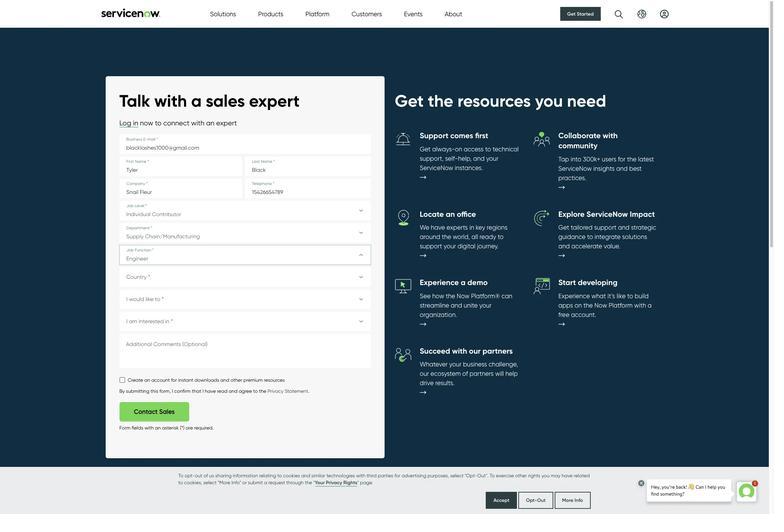 Task type: vqa. For each thing, say whether or not it's contained in the screenshot.
instant
yes



Task type: describe. For each thing, give the bounding box(es) containing it.
guidance
[[559, 234, 586, 241]]

a left demo
[[461, 278, 466, 288]]

apps
[[559, 302, 574, 309]]

an up experts
[[446, 210, 455, 219]]

and inside see how the now platform® can streamline and unite your organization.
[[451, 302, 463, 309]]

your privacy rights link
[[315, 480, 358, 487]]

around
[[420, 234, 441, 241]]

to left cookies,
[[178, 480, 183, 486]]

get for get always-on access to technical support, self-help, and your servicenow instances.
[[420, 146, 431, 153]]

get for get tailored support and strategic guidance to integrate solutions and accelerate value.
[[559, 224, 570, 231]]

help
[[506, 371, 518, 378]]

parties
[[378, 473, 394, 479]]

on inside get always-on access to technical support, self-help, and your servicenow instances.
[[456, 146, 463, 153]]

your privacy rights " page.
[[315, 480, 373, 486]]

" inside to opt-out of us sharing information relating to cookies and similar technologies with third parties for advertising purposes, select "opt-out".  to exercise other rights you may have related to cookies, select "more info" or submit a request through the "
[[314, 480, 315, 486]]

are
[[186, 426, 193, 431]]

platform®
[[472, 293, 501, 300]]

can
[[502, 293, 513, 300]]

0 horizontal spatial for
[[171, 378, 177, 383]]

access
[[464, 146, 484, 153]]

more
[[563, 498, 574, 504]]

to right agree
[[253, 389, 258, 395]]

insights
[[594, 165, 615, 172]]

instant
[[178, 378, 193, 383]]

Telephone telephone field
[[245, 179, 371, 199]]

your inside see how the now platform® can streamline and unite your organization.
[[480, 302, 492, 309]]

get for get started
[[568, 11, 576, 17]]

and up read
[[221, 378, 230, 383]]

experience a demo
[[420, 278, 488, 288]]

servicenow inside tap into 300k+ users for the latest servicenow insights and best practices.
[[559, 165, 593, 172]]

ready
[[480, 234, 497, 241]]

create an account for instant downloads and other premium resources
[[128, 378, 285, 383]]

with inside collaborate with community
[[603, 131, 618, 141]]

downloads
[[195, 378, 219, 383]]

journey.
[[478, 243, 499, 250]]

results.
[[436, 380, 455, 387]]

start developing
[[559, 278, 618, 288]]

events
[[405, 10, 423, 18]]

statement
[[285, 389, 309, 395]]

submitting
[[126, 389, 150, 395]]

your
[[315, 480, 325, 486]]

that
[[192, 389, 202, 395]]

succeed
[[420, 347, 451, 356]]

into
[[571, 156, 582, 163]]

purposes,
[[428, 473, 450, 479]]

form fields with an asterisk (*) are required.
[[120, 426, 214, 431]]

rights
[[529, 473, 541, 479]]

you inside to opt-out of us sharing information relating to cookies and similar technologies with third parties for advertising purposes, select "opt-out".  to exercise other rights you may have related to cookies, select "more info" or submit a request through the "
[[542, 473, 550, 479]]

have inside to opt-out of us sharing information relating to cookies and similar technologies with third parties for advertising purposes, select "opt-out".  to exercise other rights you may have related to cookies, select "more info" or submit a request through the "
[[562, 473, 573, 479]]

go to servicenow account image
[[661, 10, 669, 18]]

0 vertical spatial platform
[[306, 10, 330, 18]]

request
[[269, 480, 285, 486]]

impact
[[631, 210, 656, 219]]

whatever
[[420, 361, 448, 369]]

by
[[120, 389, 125, 395]]

Last Name text field
[[245, 157, 371, 176]]

submit
[[248, 480, 263, 486]]

to opt-out of us sharing information relating to cookies and similar technologies with third parties for advertising purposes, select "opt-out".  to exercise other rights you may have related to cookies, select "more info" or submit a request through the "
[[178, 473, 590, 486]]

started
[[578, 11, 594, 17]]

get for get the resources you need
[[395, 91, 424, 111]]

like
[[617, 293, 626, 300]]

to right now
[[155, 119, 162, 127]]

or
[[243, 480, 247, 486]]

tailored
[[571, 224, 593, 231]]

with right connect
[[191, 119, 205, 127]]

tap into 300k+ users for the latest servicenow insights and best practices.
[[559, 156, 655, 182]]

and inside get always-on access to technical support, self-help, and your servicenow instances.
[[474, 155, 485, 162]]

info"
[[232, 480, 241, 486]]

log in link
[[120, 119, 138, 128]]

confirm
[[174, 389, 191, 395]]

products button
[[259, 9, 284, 19]]

start
[[559, 278, 577, 288]]

get started
[[568, 11, 594, 17]]

rights
[[344, 480, 358, 486]]

1 vertical spatial have
[[205, 389, 216, 395]]

0 horizontal spatial in
[[133, 119, 138, 127]]

explore
[[559, 210, 585, 219]]

third
[[367, 473, 377, 479]]

1 horizontal spatial select
[[451, 473, 464, 479]]

best
[[630, 165, 643, 172]]

ecosystem
[[431, 371, 461, 378]]

accept button
[[486, 493, 518, 510]]

connect
[[163, 119, 190, 127]]

1 vertical spatial expert
[[216, 119, 237, 127]]

platform button
[[306, 9, 330, 19]]

0 vertical spatial other
[[231, 378, 243, 383]]

succeed with our partners
[[420, 347, 513, 356]]

support
[[420, 131, 449, 141]]

whatever your business challenge, our ecosystem of partners will help drive results.
[[420, 361, 519, 387]]

1 horizontal spatial expert
[[249, 91, 300, 111]]

platform inside experience what it's like to build apps on the now platform with a free account.
[[609, 302, 633, 309]]

this
[[151, 389, 158, 395]]

streamline
[[420, 302, 450, 309]]

the inside experience what it's like to build apps on the now platform with a free account.
[[584, 302, 594, 309]]

products
[[259, 10, 284, 18]]

about button
[[445, 9, 463, 19]]

about
[[445, 10, 463, 18]]

out
[[195, 473, 203, 479]]

in inside the we have experts in key regions around the world, all ready to support your digital journey.
[[470, 224, 475, 231]]

sharing
[[216, 473, 232, 479]]

the inside see how the now platform® can streamline and unite your organization.
[[446, 293, 456, 300]]

regions
[[487, 224, 508, 231]]

all
[[472, 234, 479, 241]]

asterisk
[[162, 426, 179, 431]]

will
[[496, 371, 504, 378]]

" inside your privacy rights " page.
[[358, 480, 359, 486]]

more info button
[[555, 493, 591, 510]]

challenge,
[[489, 361, 519, 369]]

privacy statement link
[[268, 389, 309, 395]]

of inside to opt-out of us sharing information relating to cookies and similar technologies with third parties for advertising purposes, select "opt-out".  to exercise other rights you may have related to cookies, select "more info" or submit a request through the "
[[204, 473, 208, 479]]

1 vertical spatial privacy
[[326, 480, 343, 486]]

with inside to opt-out of us sharing information relating to cookies and similar technologies with third parties for advertising purposes, select "opt-out".  to exercise other rights you may have related to cookies, select "more info" or submit a request through the "
[[357, 473, 366, 479]]

see how the now platform® can streamline and unite your organization.
[[420, 293, 513, 319]]

opt-
[[527, 498, 538, 504]]

talk with a sales expert
[[120, 91, 300, 111]]

a inside experience what it's like to build apps on the now platform with a free account.
[[648, 302, 652, 309]]

key
[[476, 224, 486, 231]]

support inside get tailored support and strategic guidance to integrate solutions and accelerate value.
[[595, 224, 617, 231]]

cookies
[[284, 473, 300, 479]]

page.
[[360, 480, 373, 486]]

0 vertical spatial you
[[536, 91, 564, 111]]

we have experts in key regions around the world, all ready to support your digital journey.
[[420, 224, 508, 250]]

on inside experience what it's like to build apps on the now platform with a free account.
[[575, 302, 583, 309]]

get always-on access to technical support, self-help, and your servicenow instances.
[[420, 146, 519, 172]]

now inside see how the now platform® can streamline and unite your organization.
[[457, 293, 470, 300]]

information
[[233, 473, 258, 479]]

0 vertical spatial our
[[470, 347, 481, 356]]



Task type: locate. For each thing, give the bounding box(es) containing it.
the
[[428, 91, 454, 111], [628, 156, 637, 163], [442, 234, 452, 241], [446, 293, 456, 300], [584, 302, 594, 309], [259, 389, 267, 395], [305, 480, 313, 486]]

locate
[[420, 210, 444, 219]]

experience for experience a demo
[[420, 278, 459, 288]]

i right that
[[203, 389, 204, 395]]

1 horizontal spatial experience
[[559, 293, 591, 300]]

support up integrate
[[595, 224, 617, 231]]

build
[[635, 293, 649, 300]]

0 vertical spatial resources
[[458, 91, 531, 111]]

form
[[120, 426, 131, 431]]

your down technical
[[487, 155, 499, 162]]

get the resources you need
[[395, 91, 607, 111]]

explore servicenow impact
[[559, 210, 656, 219]]

with inside experience what it's like to build apps on the now platform with a free account.
[[635, 302, 647, 309]]

select left "opt-
[[451, 473, 464, 479]]

and left similar at left bottom
[[302, 473, 310, 479]]

1 vertical spatial of
[[204, 473, 208, 479]]

technical
[[493, 146, 519, 153]]

value.
[[605, 243, 621, 250]]

0 vertical spatial privacy
[[268, 389, 284, 395]]

"opt-
[[465, 473, 478, 479]]

your up ecosystem
[[450, 361, 462, 369]]

1 vertical spatial experience
[[559, 293, 591, 300]]

" left page. at the bottom
[[358, 480, 359, 486]]

0 vertical spatial on
[[456, 146, 463, 153]]

experience
[[420, 278, 459, 288], [559, 293, 591, 300]]

your inside get always-on access to technical support, self-help, and your servicenow instances.
[[487, 155, 499, 162]]

unite
[[464, 302, 478, 309]]

expert
[[249, 91, 300, 111], [216, 119, 237, 127]]

1 horizontal spatial support
[[595, 224, 617, 231]]

1 vertical spatial now
[[595, 302, 608, 309]]

i right form,
[[172, 389, 173, 395]]

an right create
[[144, 378, 150, 383]]

a inside to opt-out of us sharing information relating to cookies and similar technologies with third parties for advertising purposes, select "opt-out".  to exercise other rights you may have related to cookies, select "more info" or submit a request through the "
[[264, 480, 267, 486]]

0 vertical spatial for
[[619, 156, 626, 163]]

to inside get always-on access to technical support, self-help, and your servicenow instances.
[[486, 146, 492, 153]]

we
[[420, 224, 430, 231]]

in left key
[[470, 224, 475, 231]]

with up the users
[[603, 131, 618, 141]]

a down the relating
[[264, 480, 267, 486]]

1 vertical spatial on
[[575, 302, 583, 309]]

1 vertical spatial you
[[542, 473, 550, 479]]

0 vertical spatial support
[[595, 224, 617, 231]]

0 horizontal spatial have
[[205, 389, 216, 395]]

always-
[[433, 146, 456, 153]]

2 vertical spatial have
[[562, 473, 573, 479]]

demo
[[468, 278, 488, 288]]

1 horizontal spatial on
[[575, 302, 583, 309]]

digital
[[458, 243, 476, 250]]

to inside experience what it's like to build apps on the now platform with a free account.
[[628, 293, 634, 300]]

2 vertical spatial for
[[395, 473, 401, 479]]

select down "us" at the left of page
[[204, 480, 217, 486]]

for inside to opt-out of us sharing information relating to cookies and similar technologies with third parties for advertising purposes, select "opt-out".  to exercise other rights you may have related to cookies, select "more info" or submit a request through the "
[[395, 473, 401, 479]]

your down platform®
[[480, 302, 492, 309]]

the inside to opt-out of us sharing information relating to cookies and similar technologies with third parties for advertising purposes, select "opt-out".  to exercise other rights you may have related to cookies, select "more info" or submit a request through the "
[[305, 480, 313, 486]]

get inside get tailored support and strategic guidance to integrate solutions and accelerate value.
[[559, 224, 570, 231]]

1 vertical spatial support
[[420, 243, 443, 250]]

1 vertical spatial platform
[[609, 302, 633, 309]]

latest
[[639, 156, 655, 163]]

0 horizontal spatial expert
[[216, 119, 237, 127]]

servicenow down into
[[559, 165, 593, 172]]

partners inside whatever your business challenge, our ecosystem of partners will help drive results.
[[470, 371, 494, 378]]

on up account.
[[575, 302, 583, 309]]

with down build
[[635, 302, 647, 309]]

to right like
[[628, 293, 634, 300]]

0 vertical spatial now
[[457, 293, 470, 300]]

1 vertical spatial partners
[[470, 371, 494, 378]]

and left best
[[617, 165, 628, 172]]

0 horizontal spatial other
[[231, 378, 243, 383]]

the inside tap into 300k+ users for the latest servicenow insights and best practices.
[[628, 156, 637, 163]]

1 vertical spatial for
[[171, 378, 177, 383]]

0 horizontal spatial now
[[457, 293, 470, 300]]

to left the opt-
[[178, 473, 184, 479]]

.
[[309, 389, 310, 395]]

0 horizontal spatial select
[[204, 480, 217, 486]]

of down business
[[463, 371, 469, 378]]

get
[[568, 11, 576, 17], [395, 91, 424, 111], [420, 146, 431, 153], [559, 224, 570, 231]]

our up drive at the bottom right of page
[[420, 371, 429, 378]]

drive
[[420, 380, 434, 387]]

to down regions
[[498, 234, 504, 241]]

1 horizontal spatial to
[[490, 473, 495, 479]]

now up unite
[[457, 293, 470, 300]]

talk
[[120, 91, 150, 111]]

read
[[217, 389, 228, 395]]

to up request
[[278, 473, 282, 479]]

a up log in now to connect with an expert
[[191, 91, 202, 111]]

out".
[[478, 473, 489, 479]]

get inside get always-on access to technical support, self-help, and your servicenow instances.
[[420, 146, 431, 153]]

strategic
[[632, 224, 657, 231]]

have down downloads
[[205, 389, 216, 395]]

1 " from the left
[[314, 480, 315, 486]]

it's
[[608, 293, 616, 300]]

on up help,
[[456, 146, 463, 153]]

0 horizontal spatial support
[[420, 243, 443, 250]]

1 horizontal spatial resources
[[458, 91, 531, 111]]

and down guidance
[[559, 243, 570, 250]]

support
[[595, 224, 617, 231], [420, 243, 443, 250]]

on
[[456, 146, 463, 153], [575, 302, 583, 309]]

"more
[[218, 480, 231, 486]]

similar
[[312, 473, 326, 479]]

the inside the we have experts in key regions around the world, all ready to support your digital journey.
[[442, 234, 452, 241]]

0 horizontal spatial experience
[[420, 278, 459, 288]]

for right the users
[[619, 156, 626, 163]]

for right 'parties'
[[395, 473, 401, 479]]

1 horizontal spatial now
[[595, 302, 608, 309]]

servicenow up get tailored support and strategic guidance to integrate solutions and accelerate value.
[[587, 210, 629, 219]]

solutions
[[210, 10, 236, 18]]

a down build
[[648, 302, 652, 309]]

1 vertical spatial select
[[204, 480, 217, 486]]

1 horizontal spatial have
[[431, 224, 446, 231]]

2 horizontal spatial for
[[619, 156, 626, 163]]

and right read
[[229, 389, 238, 395]]

free
[[559, 311, 570, 319]]

more info
[[563, 498, 584, 504]]

0 vertical spatial expert
[[249, 91, 300, 111]]

of left "us" at the left of page
[[204, 473, 208, 479]]

1 horizontal spatial of
[[463, 371, 469, 378]]

an left the "asterisk"
[[155, 426, 161, 431]]

have right may
[[562, 473, 573, 479]]

have inside the we have experts in key regions around the world, all ready to support your digital journey.
[[431, 224, 446, 231]]

with right fields
[[145, 426, 154, 431]]

1 horizontal spatial our
[[470, 347, 481, 356]]

and down 'access'
[[474, 155, 485, 162]]

solutions button
[[210, 9, 236, 19]]

to inside the we have experts in key regions around the world, all ready to support your digital journey.
[[498, 234, 504, 241]]

0 vertical spatial experience
[[420, 278, 459, 288]]

support down around
[[420, 243, 443, 250]]

1 horizontal spatial platform
[[609, 302, 633, 309]]

office
[[457, 210, 477, 219]]

experience inside experience what it's like to build apps on the now platform with a free account.
[[559, 293, 591, 300]]

advertising
[[402, 473, 427, 479]]

1 horizontal spatial i
[[203, 389, 204, 395]]

other
[[231, 378, 243, 383], [516, 473, 528, 479]]

need
[[568, 91, 607, 111]]

developing
[[579, 278, 618, 288]]

" down similar at left bottom
[[314, 480, 315, 486]]

comes
[[451, 131, 474, 141]]

partners down business
[[470, 371, 494, 378]]

in right log
[[133, 119, 138, 127]]

0 horizontal spatial resources
[[264, 378, 285, 383]]

create
[[128, 378, 143, 383]]

and left unite
[[451, 302, 463, 309]]

your inside whatever your business challenge, our ecosystem of partners will help drive results.
[[450, 361, 462, 369]]

Company text field
[[120, 179, 242, 199]]

collaborate with community
[[559, 131, 618, 151]]

sales
[[206, 91, 245, 111]]

0 vertical spatial select
[[451, 473, 464, 479]]

your inside the we have experts in key regions around the world, all ready to support your digital journey.
[[444, 243, 456, 250]]

1 horizontal spatial in
[[470, 224, 475, 231]]

other left the rights
[[516, 473, 528, 479]]

your down world,
[[444, 243, 456, 250]]

practices.
[[559, 174, 587, 182]]

how
[[433, 293, 445, 300]]

1 i from the left
[[172, 389, 173, 395]]

1 horizontal spatial for
[[395, 473, 401, 479]]

to up accelerate
[[588, 234, 594, 241]]

0 horizontal spatial "
[[314, 480, 315, 486]]

experts
[[447, 224, 468, 231]]

with up business
[[453, 347, 468, 356]]

world,
[[453, 234, 471, 241]]

partners up challenge,
[[483, 347, 513, 356]]

for left instant
[[171, 378, 177, 383]]

an down talk with a sales expert
[[206, 119, 215, 127]]

First Name text field
[[120, 157, 242, 176]]

2 horizontal spatial have
[[562, 473, 573, 479]]

form,
[[160, 389, 171, 395]]

privacy down technologies
[[326, 480, 343, 486]]

0 horizontal spatial on
[[456, 146, 463, 153]]

1 vertical spatial other
[[516, 473, 528, 479]]

0 horizontal spatial our
[[420, 371, 429, 378]]

and up solutions on the right top of the page
[[619, 224, 630, 231]]

first
[[476, 131, 489, 141]]

experience up apps
[[559, 293, 591, 300]]

privacy left statement
[[268, 389, 284, 395]]

now inside experience what it's like to build apps on the now platform with a free account.
[[595, 302, 608, 309]]

relating
[[260, 473, 276, 479]]

an
[[206, 119, 215, 127], [446, 210, 455, 219], [144, 378, 150, 383], [155, 426, 161, 431]]

of inside whatever your business challenge, our ecosystem of partners will help drive results.
[[463, 371, 469, 378]]

0 vertical spatial in
[[133, 119, 138, 127]]

our inside whatever your business challenge, our ecosystem of partners will help drive results.
[[420, 371, 429, 378]]

servicenow down support, in the right of the page
[[420, 164, 454, 172]]

None text field
[[120, 335, 371, 369]]

0 horizontal spatial of
[[204, 473, 208, 479]]

premium
[[244, 378, 263, 383]]

1 horizontal spatial "
[[358, 480, 359, 486]]

0 vertical spatial have
[[431, 224, 446, 231]]

see
[[420, 293, 431, 300]]

0 horizontal spatial i
[[172, 389, 173, 395]]

now down what
[[595, 302, 608, 309]]

for inside tap into 300k+ users for the latest servicenow insights and best practices.
[[619, 156, 626, 163]]

Business E-mail text field
[[120, 135, 371, 154]]

servicenow
[[420, 164, 454, 172], [559, 165, 593, 172], [587, 210, 629, 219]]

0 vertical spatial of
[[463, 371, 469, 378]]

to inside get tailored support and strategic guidance to integrate solutions and accelerate value.
[[588, 234, 594, 241]]

1 vertical spatial our
[[420, 371, 429, 378]]

to right 'access'
[[486, 146, 492, 153]]

0 horizontal spatial privacy
[[268, 389, 284, 395]]

get tailored support and strategic guidance to integrate solutions and accelerate value.
[[559, 224, 657, 250]]

have
[[431, 224, 446, 231], [205, 389, 216, 395], [562, 473, 573, 479]]

info
[[575, 498, 584, 504]]

0 vertical spatial partners
[[483, 347, 513, 356]]

with up page. at the bottom
[[357, 473, 366, 479]]

experience up "how"
[[420, 278, 459, 288]]

cookies,
[[184, 480, 202, 486]]

0 horizontal spatial platform
[[306, 10, 330, 18]]

and inside to opt-out of us sharing information relating to cookies and similar technologies with third parties for advertising purposes, select "opt-out".  to exercise other rights you may have related to cookies, select "more info" or submit a request through the "
[[302, 473, 310, 479]]

have up around
[[431, 224, 446, 231]]

privacy
[[268, 389, 284, 395], [326, 480, 343, 486]]

1 vertical spatial in
[[470, 224, 475, 231]]

other up agree
[[231, 378, 243, 383]]

to right the out".
[[490, 473, 495, 479]]

servicenow inside get always-on access to technical support, self-help, and your servicenow instances.
[[420, 164, 454, 172]]

2 i from the left
[[203, 389, 204, 395]]

experience for experience what it's like to build apps on the now platform with a free account.
[[559, 293, 591, 300]]

account.
[[572, 311, 597, 319]]

2 to from the left
[[490, 473, 495, 479]]

1 horizontal spatial privacy
[[326, 480, 343, 486]]

servicenow image
[[100, 8, 161, 17]]

our up business
[[470, 347, 481, 356]]

support inside the we have experts in key regions around the world, all ready to support your digital journey.
[[420, 243, 443, 250]]

0 horizontal spatial to
[[178, 473, 184, 479]]

2 " from the left
[[358, 480, 359, 486]]

locate an office
[[420, 210, 477, 219]]

to
[[155, 119, 162, 127], [486, 146, 492, 153], [498, 234, 504, 241], [588, 234, 594, 241], [628, 293, 634, 300], [253, 389, 258, 395], [278, 473, 282, 479], [178, 480, 183, 486]]

opt-
[[185, 473, 195, 479]]

required.
[[194, 426, 214, 431]]

1 to from the left
[[178, 473, 184, 479]]

1 vertical spatial resources
[[264, 378, 285, 383]]

agree
[[239, 389, 252, 395]]

exercise
[[497, 473, 515, 479]]

us
[[209, 473, 214, 479]]

support comes first
[[420, 131, 489, 141]]

community
[[559, 141, 598, 151]]

and inside tap into 300k+ users for the latest servicenow insights and best practices.
[[617, 165, 628, 172]]

1 horizontal spatial other
[[516, 473, 528, 479]]

with up connect
[[154, 91, 187, 111]]

other inside to opt-out of us sharing information relating to cookies and similar technologies with third parties for advertising purposes, select "opt-out".  to exercise other rights you may have related to cookies, select "more info" or submit a request through the "
[[516, 473, 528, 479]]

users
[[603, 156, 617, 163]]



